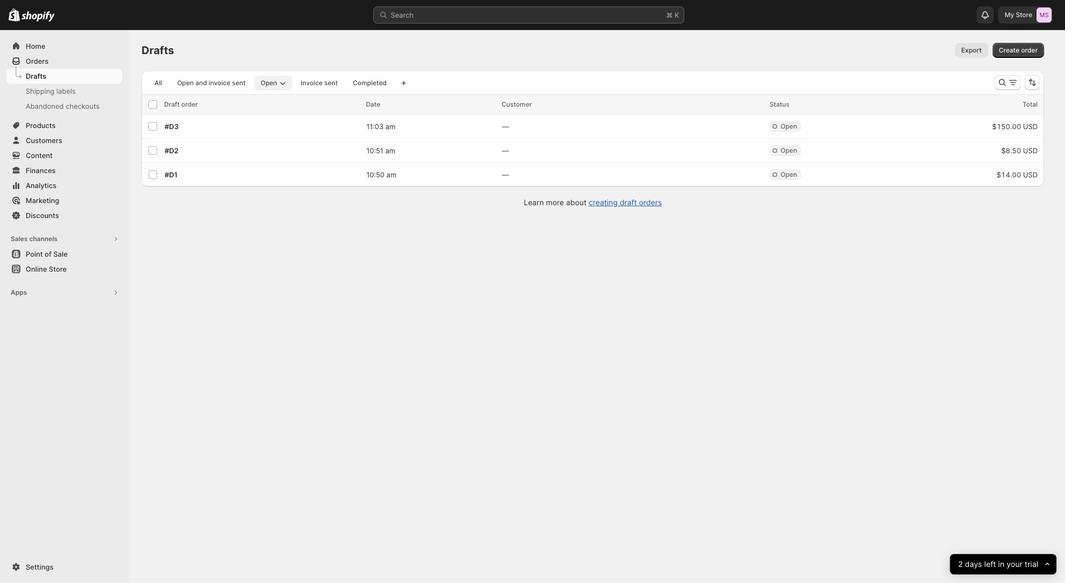 Task type: describe. For each thing, give the bounding box(es) containing it.
tab list containing all
[[146, 75, 395, 91]]

invoice
[[209, 79, 230, 87]]

order for draft order
[[181, 100, 198, 108]]

status
[[770, 100, 790, 108]]

days
[[965, 560, 982, 569]]

11:03 am
[[366, 122, 396, 131]]

sales channels button
[[6, 232, 122, 247]]

your
[[1007, 560, 1022, 569]]

learn
[[524, 198, 544, 207]]

open for 10:51 am
[[781, 146, 797, 154]]

open and invoice sent link
[[171, 76, 252, 91]]

online store
[[26, 265, 67, 274]]

channels
[[29, 235, 57, 243]]

open inside dropdown button
[[261, 79, 277, 87]]

order for create order
[[1021, 46, 1038, 54]]

online
[[26, 265, 47, 274]]

left
[[984, 560, 996, 569]]

orders link
[[6, 54, 122, 69]]

orders
[[26, 57, 49, 65]]

sale
[[53, 250, 68, 258]]

online store button
[[0, 262, 129, 277]]

customers link
[[6, 133, 122, 148]]

labels
[[56, 87, 76, 95]]

settings
[[26, 563, 53, 572]]

#d2 link
[[165, 146, 179, 155]]

point of sale button
[[0, 247, 129, 262]]

finances
[[26, 166, 56, 175]]

sent inside open and invoice sent link
[[232, 79, 246, 87]]

usd for $14.00 usd
[[1023, 171, 1038, 179]]

sales
[[11, 235, 28, 243]]

shipping labels
[[26, 87, 76, 95]]

#d3 link
[[165, 122, 179, 131]]

completed link
[[346, 76, 393, 91]]

trial
[[1025, 560, 1038, 569]]

in
[[998, 560, 1004, 569]]

and
[[195, 79, 207, 87]]

$8.50 usd
[[1001, 146, 1038, 155]]

point of sale
[[26, 250, 68, 258]]

home link
[[6, 39, 122, 54]]

about
[[566, 198, 587, 207]]

drafts link
[[6, 69, 122, 84]]

finances link
[[6, 163, 122, 178]]

shipping
[[26, 87, 54, 95]]

completed
[[353, 79, 387, 87]]

creating draft orders link
[[589, 198, 662, 207]]

marketing link
[[6, 193, 122, 208]]

learn more about creating draft orders
[[524, 198, 662, 207]]

all link
[[148, 76, 169, 91]]

open button
[[254, 76, 292, 91]]

invoice sent link
[[294, 76, 344, 91]]

point
[[26, 250, 43, 258]]

invoice
[[301, 79, 323, 87]]

#d1 link
[[165, 171, 178, 179]]

customers
[[26, 136, 62, 145]]

create order link
[[992, 43, 1044, 58]]

sales channels
[[11, 235, 57, 243]]

products
[[26, 121, 56, 130]]

checkouts
[[66, 102, 100, 110]]

#d2
[[165, 146, 179, 155]]

10:50 am
[[366, 171, 396, 179]]

usd for $150.00 usd
[[1023, 122, 1038, 131]]

discounts
[[26, 211, 59, 220]]

— for 10:50 am
[[502, 171, 509, 179]]

export button
[[955, 43, 988, 58]]

2
[[958, 560, 963, 569]]

store for online store
[[49, 265, 67, 274]]



Task type: vqa. For each thing, say whether or not it's contained in the screenshot.


Task type: locate. For each thing, give the bounding box(es) containing it.
shopify image
[[9, 8, 20, 21]]

3 usd from the top
[[1023, 171, 1038, 179]]

products link
[[6, 118, 122, 133]]

content
[[26, 151, 53, 160]]

10:51 am
[[366, 146, 395, 155]]

create order
[[999, 46, 1038, 54]]

customer
[[502, 100, 532, 108]]

0 vertical spatial drafts
[[142, 44, 174, 57]]

2 days left in your trial button
[[950, 555, 1057, 575]]

orders
[[639, 198, 662, 207]]

search
[[391, 11, 414, 19]]

tab list
[[146, 75, 395, 91]]

— for 11:03 am
[[502, 122, 509, 131]]

usd for $8.50 usd
[[1023, 146, 1038, 155]]

store down the sale
[[49, 265, 67, 274]]

draft
[[620, 198, 637, 207]]

order
[[1021, 46, 1038, 54], [181, 100, 198, 108]]

point of sale link
[[6, 247, 122, 262]]

abandoned
[[26, 102, 64, 110]]

sent
[[232, 79, 246, 87], [324, 79, 338, 87]]

usd down total
[[1023, 122, 1038, 131]]

2 days left in your trial
[[958, 560, 1038, 569]]

analytics link
[[6, 178, 122, 193]]

shipping labels link
[[6, 84, 122, 99]]

0 horizontal spatial sent
[[232, 79, 246, 87]]

1 usd from the top
[[1023, 122, 1038, 131]]

1 horizontal spatial drafts
[[142, 44, 174, 57]]

drafts down orders
[[26, 72, 46, 80]]

2 usd from the top
[[1023, 146, 1038, 155]]

1 vertical spatial store
[[49, 265, 67, 274]]

2 — from the top
[[502, 146, 509, 155]]

all
[[154, 79, 162, 87]]

my
[[1005, 11, 1014, 19]]

1 vertical spatial drafts
[[26, 72, 46, 80]]

1 sent from the left
[[232, 79, 246, 87]]

$8.50
[[1001, 146, 1021, 155]]

open
[[177, 79, 194, 87], [261, 79, 277, 87], [781, 122, 797, 130], [781, 146, 797, 154], [781, 171, 797, 179]]

store
[[1016, 11, 1032, 19], [49, 265, 67, 274]]

settings link
[[6, 560, 122, 575]]

1 vertical spatial —
[[502, 146, 509, 155]]

1 horizontal spatial store
[[1016, 11, 1032, 19]]

date
[[366, 100, 380, 108]]

1 horizontal spatial order
[[1021, 46, 1038, 54]]

apps button
[[6, 285, 122, 300]]

$150.00
[[992, 122, 1021, 131]]

1 — from the top
[[502, 122, 509, 131]]

apps
[[11, 289, 27, 297]]

k
[[675, 11, 679, 19]]

0 vertical spatial order
[[1021, 46, 1038, 54]]

my store
[[1005, 11, 1032, 19]]

open for 10:50 am
[[781, 171, 797, 179]]

#d1
[[165, 171, 178, 179]]

0 horizontal spatial drafts
[[26, 72, 46, 80]]

2 vertical spatial —
[[502, 171, 509, 179]]

my store image
[[1037, 8, 1052, 23]]

1 vertical spatial order
[[181, 100, 198, 108]]

drafts up all
[[142, 44, 174, 57]]

draft order
[[164, 100, 198, 108]]

home
[[26, 42, 45, 50]]

draft
[[164, 100, 180, 108]]

0 vertical spatial —
[[502, 122, 509, 131]]

0 vertical spatial usd
[[1023, 122, 1038, 131]]

abandoned checkouts
[[26, 102, 100, 110]]

0 horizontal spatial store
[[49, 265, 67, 274]]

⌘
[[666, 11, 673, 19]]

more
[[546, 198, 564, 207]]

$14.00
[[997, 171, 1021, 179]]

usd right $14.00
[[1023, 171, 1038, 179]]

creating
[[589, 198, 618, 207]]

sent inside 'invoice sent' link
[[324, 79, 338, 87]]

2 vertical spatial usd
[[1023, 171, 1038, 179]]

⌘ k
[[666, 11, 679, 19]]

online store link
[[6, 262, 122, 277]]

3 — from the top
[[502, 171, 509, 179]]

shopify image
[[22, 11, 55, 22]]

marketing
[[26, 196, 59, 205]]

1 vertical spatial usd
[[1023, 146, 1038, 155]]

$150.00 usd
[[992, 122, 1038, 131]]

analytics
[[26, 181, 56, 190]]

$14.00 usd
[[997, 171, 1038, 179]]

store for my store
[[1016, 11, 1032, 19]]

content link
[[6, 148, 122, 163]]

of
[[45, 250, 51, 258]]

drafts
[[142, 44, 174, 57], [26, 72, 46, 80]]

open and invoice sent
[[177, 79, 246, 87]]

0 vertical spatial store
[[1016, 11, 1032, 19]]

store inside button
[[49, 265, 67, 274]]

#d3
[[165, 122, 179, 131]]

total
[[1023, 100, 1038, 108]]

store right my at right top
[[1016, 11, 1032, 19]]

create
[[999, 46, 1020, 54]]

— for 10:51 am
[[502, 146, 509, 155]]

usd right $8.50
[[1023, 146, 1038, 155]]

order right the create
[[1021, 46, 1038, 54]]

1 horizontal spatial sent
[[324, 79, 338, 87]]

drafts inside "link"
[[26, 72, 46, 80]]

order right 'draft'
[[181, 100, 198, 108]]

2 sent from the left
[[324, 79, 338, 87]]

open for 11:03 am
[[781, 122, 797, 130]]

invoice sent
[[301, 79, 338, 87]]

discounts link
[[6, 208, 122, 223]]

0 horizontal spatial order
[[181, 100, 198, 108]]

export
[[961, 46, 982, 54]]



